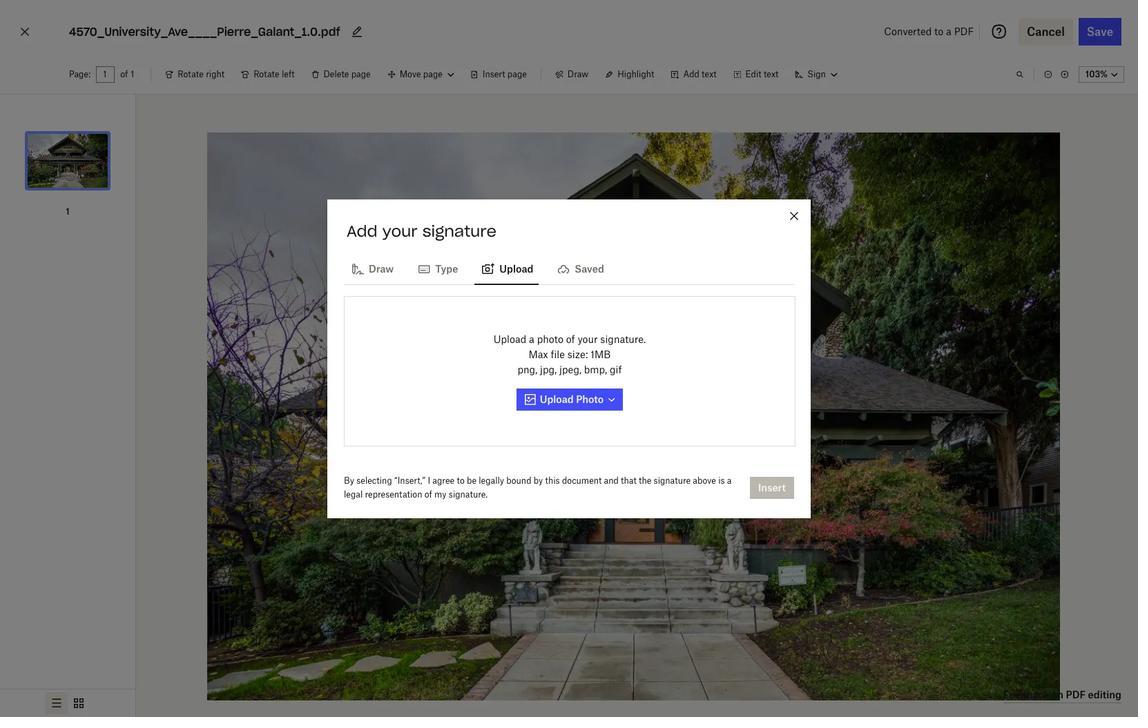 Task type: describe. For each thing, give the bounding box(es) containing it.
add for add text
[[683, 69, 700, 79]]

edit text button
[[725, 64, 787, 86]]

Button to change sidebar list view to grid view radio
[[68, 693, 90, 715]]

add text button
[[663, 64, 725, 86]]

page 1. selected thumbnail preview element
[[23, 106, 112, 219]]

jpeg,
[[560, 364, 582, 375]]

by selecting "insert," i agree to be legally bound by this document and that the signature above is a legal representation of my signature.
[[344, 476, 732, 500]]

add for add your signature
[[347, 221, 378, 241]]

selecting
[[357, 476, 392, 486]]

right
[[206, 69, 225, 79]]

converted
[[884, 26, 932, 37]]

pdf
[[954, 26, 974, 37]]

rotate right button
[[157, 64, 233, 86]]

photo
[[576, 393, 604, 405]]

of inside by selecting "insert," i agree to be legally bound by this document and that the signature above is a legal representation of my signature.
[[425, 489, 432, 500]]

add your signature
[[347, 221, 497, 241]]

signature. inside upload a photo of your signature. max file size: 1mb png, jpg, jpeg, bmp, gif
[[601, 333, 646, 345]]

legal
[[344, 489, 363, 500]]

of 1
[[120, 69, 134, 79]]

delete
[[324, 69, 349, 79]]

page for insert page
[[508, 69, 527, 79]]

rotate for rotate left
[[254, 69, 280, 79]]

insert
[[483, 69, 505, 79]]

highlight
[[618, 69, 654, 79]]

type
[[435, 263, 458, 275]]

add your signature dialog
[[327, 199, 811, 518]]

document
[[562, 476, 602, 486]]

upload for upload photo
[[540, 393, 574, 405]]

converted to a pdf
[[884, 26, 974, 37]]

a inside upload a photo of your signature. max file size: 1mb png, jpg, jpeg, bmp, gif
[[529, 333, 535, 345]]

signature. inside by selecting "insert," i agree to be legally bound by this document and that the signature above is a legal representation of my signature.
[[449, 489, 488, 500]]

your inside upload a photo of your signature. max file size: 1mb png, jpg, jpeg, bmp, gif
[[578, 333, 598, 345]]

cancel image
[[17, 21, 33, 43]]

legally
[[479, 476, 504, 486]]

the
[[639, 476, 652, 486]]

text for add text
[[702, 69, 717, 79]]

jpg,
[[540, 364, 557, 375]]

upload for upload a photo of your signature. max file size: 1mb png, jpg, jpeg, bmp, gif
[[494, 333, 527, 345]]

max
[[529, 348, 548, 360]]

saved
[[575, 263, 604, 275]]

highlight button
[[597, 64, 663, 86]]

4570_university_ave____pierre_galant_1.0.pdf
[[69, 25, 340, 39]]

be
[[467, 476, 477, 486]]

upload photo
[[540, 393, 604, 405]]

1 horizontal spatial to
[[935, 26, 944, 37]]

png,
[[518, 364, 538, 375]]

representation
[[365, 489, 422, 500]]

this
[[545, 476, 560, 486]]



Task type: vqa. For each thing, say whether or not it's contained in the screenshot.
ts
no



Task type: locate. For each thing, give the bounding box(es) containing it.
0 horizontal spatial your
[[382, 221, 418, 241]]

1 horizontal spatial of
[[425, 489, 432, 500]]

2 horizontal spatial of
[[566, 333, 575, 345]]

insert page
[[483, 69, 527, 79]]

2 page from the left
[[508, 69, 527, 79]]

None number field
[[103, 69, 108, 80]]

1 vertical spatial your
[[578, 333, 598, 345]]

2 horizontal spatial a
[[946, 26, 952, 37]]

signature. down be at the bottom of the page
[[449, 489, 488, 500]]

to inside by selecting "insert," i agree to be legally bound by this document and that the signature above is a legal representation of my signature.
[[457, 476, 465, 486]]

0 vertical spatial draw
[[568, 69, 589, 79]]

rotate left right
[[178, 69, 204, 79]]

1 horizontal spatial page
[[508, 69, 527, 79]]

add inside dialog
[[347, 221, 378, 241]]

0 vertical spatial upload
[[500, 263, 534, 275]]

draw inside tab list
[[369, 263, 394, 275]]

to left be at the bottom of the page
[[457, 476, 465, 486]]

1 horizontal spatial add
[[683, 69, 700, 79]]

by
[[344, 476, 354, 486]]

2 rotate from the left
[[254, 69, 280, 79]]

of left my
[[425, 489, 432, 500]]

1 vertical spatial to
[[457, 476, 465, 486]]

0 vertical spatial of
[[120, 69, 128, 79]]

of up the size:
[[566, 333, 575, 345]]

rotate for rotate right
[[178, 69, 204, 79]]

Button to change sidebar grid view to list view radio
[[46, 693, 68, 715]]

above
[[693, 476, 716, 486]]

page:
[[69, 69, 91, 79]]

0 vertical spatial to
[[935, 26, 944, 37]]

edit
[[746, 69, 762, 79]]

my
[[435, 489, 447, 500]]

draw for draw button at the top
[[568, 69, 589, 79]]

file
[[551, 348, 565, 360]]

text right edit
[[764, 69, 779, 79]]

signature inside by selecting "insert," i agree to be legally bound by this document and that the signature above is a legal representation of my signature.
[[654, 476, 691, 486]]

option group
[[0, 689, 135, 718]]

left
[[282, 69, 295, 79]]

2 vertical spatial of
[[425, 489, 432, 500]]

0 horizontal spatial signature.
[[449, 489, 488, 500]]

your
[[382, 221, 418, 241], [578, 333, 598, 345]]

upload
[[500, 263, 534, 275], [494, 333, 527, 345], [540, 393, 574, 405]]

and
[[604, 476, 619, 486]]

to
[[935, 26, 944, 37], [457, 476, 465, 486]]

draw for tab list containing draw
[[369, 263, 394, 275]]

rotate right
[[178, 69, 225, 79]]

add
[[683, 69, 700, 79], [347, 221, 378, 241]]

0 horizontal spatial to
[[457, 476, 465, 486]]

1 horizontal spatial your
[[578, 333, 598, 345]]

draw left highlight button
[[568, 69, 589, 79]]

draw
[[568, 69, 589, 79], [369, 263, 394, 275]]

upload inside popup button
[[540, 393, 574, 405]]

1 horizontal spatial 1
[[131, 69, 134, 79]]

0 vertical spatial your
[[382, 221, 418, 241]]

1mb
[[591, 348, 611, 360]]

a inside by selecting "insert," i agree to be legally bound by this document and that the signature above is a legal representation of my signature.
[[727, 476, 732, 486]]

signature up 'type'
[[423, 221, 497, 241]]

page for delete page
[[351, 69, 371, 79]]

to left "pdf"
[[935, 26, 944, 37]]

1 horizontal spatial text
[[764, 69, 779, 79]]

1 vertical spatial draw
[[369, 263, 394, 275]]

a left "pdf"
[[946, 26, 952, 37]]

gif
[[610, 364, 622, 375]]

upload a photo of your signature. max file size: 1mb png, jpg, jpeg, bmp, gif
[[494, 333, 646, 375]]

tab list inside the add your signature dialog
[[344, 252, 794, 285]]

1 vertical spatial signature.
[[449, 489, 488, 500]]

tab list containing draw
[[344, 252, 794, 285]]

0 horizontal spatial of
[[120, 69, 128, 79]]

by
[[534, 476, 543, 486]]

signature.
[[601, 333, 646, 345], [449, 489, 488, 500]]

photo
[[537, 333, 564, 345]]

0 horizontal spatial text
[[702, 69, 717, 79]]

upload for upload
[[500, 263, 534, 275]]

rotate left left
[[254, 69, 280, 79]]

text left edit
[[702, 69, 717, 79]]

0 horizontal spatial page
[[351, 69, 371, 79]]

0 vertical spatial a
[[946, 26, 952, 37]]

signature
[[423, 221, 497, 241], [654, 476, 691, 486]]

page
[[351, 69, 371, 79], [508, 69, 527, 79]]

delete page button
[[303, 64, 379, 86]]

1 rotate from the left
[[178, 69, 204, 79]]

page right insert
[[508, 69, 527, 79]]

signature right the
[[654, 476, 691, 486]]

draw inside button
[[568, 69, 589, 79]]

upload inside upload a photo of your signature. max file size: 1mb png, jpg, jpeg, bmp, gif
[[494, 333, 527, 345]]

1 vertical spatial add
[[347, 221, 378, 241]]

0 horizontal spatial signature
[[423, 221, 497, 241]]

rotate left button
[[233, 64, 303, 86]]

0 horizontal spatial draw
[[369, 263, 394, 275]]

upload inside tab list
[[500, 263, 534, 275]]

signature. up 1mb
[[601, 333, 646, 345]]

of right the page:
[[120, 69, 128, 79]]

0 vertical spatial 1
[[131, 69, 134, 79]]

a up max
[[529, 333, 535, 345]]

0 horizontal spatial rotate
[[178, 69, 204, 79]]

upload photo button
[[517, 389, 623, 411]]

insert page button
[[462, 64, 535, 86]]

page right delete
[[351, 69, 371, 79]]

1
[[131, 69, 134, 79], [66, 207, 69, 217]]

0 horizontal spatial 1
[[66, 207, 69, 217]]

text for edit text
[[764, 69, 779, 79]]

draw down add your signature
[[369, 263, 394, 275]]

that
[[621, 476, 637, 486]]

add inside button
[[683, 69, 700, 79]]

1 text from the left
[[702, 69, 717, 79]]

rotate left
[[254, 69, 295, 79]]

bmp,
[[584, 364, 607, 375]]

1 horizontal spatial signature.
[[601, 333, 646, 345]]

rotate
[[178, 69, 204, 79], [254, 69, 280, 79]]

text
[[702, 69, 717, 79], [764, 69, 779, 79]]

agree
[[433, 476, 455, 486]]

of inside upload a photo of your signature. max file size: 1mb png, jpg, jpeg, bmp, gif
[[566, 333, 575, 345]]

1 page from the left
[[351, 69, 371, 79]]

1 horizontal spatial signature
[[654, 476, 691, 486]]

is
[[719, 476, 725, 486]]

1 horizontal spatial rotate
[[254, 69, 280, 79]]

bound
[[507, 476, 532, 486]]

2 text from the left
[[764, 69, 779, 79]]

edit text
[[746, 69, 779, 79]]

1 vertical spatial a
[[529, 333, 535, 345]]

0 vertical spatial signature.
[[601, 333, 646, 345]]

add text
[[683, 69, 717, 79]]

1 vertical spatial upload
[[494, 333, 527, 345]]

of
[[120, 69, 128, 79], [566, 333, 575, 345], [425, 489, 432, 500]]

0 vertical spatial add
[[683, 69, 700, 79]]

1 horizontal spatial a
[[727, 476, 732, 486]]

1 horizontal spatial draw
[[568, 69, 589, 79]]

1 vertical spatial 1
[[66, 207, 69, 217]]

a right is
[[727, 476, 732, 486]]

0 horizontal spatial a
[[529, 333, 535, 345]]

delete page
[[324, 69, 371, 79]]

tab list
[[344, 252, 794, 285]]

a
[[946, 26, 952, 37], [529, 333, 535, 345], [727, 476, 732, 486]]

0 vertical spatial signature
[[423, 221, 497, 241]]

0 horizontal spatial add
[[347, 221, 378, 241]]

2 vertical spatial a
[[727, 476, 732, 486]]

i
[[428, 476, 430, 486]]

1 vertical spatial signature
[[654, 476, 691, 486]]

1 vertical spatial of
[[566, 333, 575, 345]]

"insert,"
[[394, 476, 426, 486]]

size:
[[568, 348, 588, 360]]

2 vertical spatial upload
[[540, 393, 574, 405]]

draw button
[[547, 64, 597, 86]]



